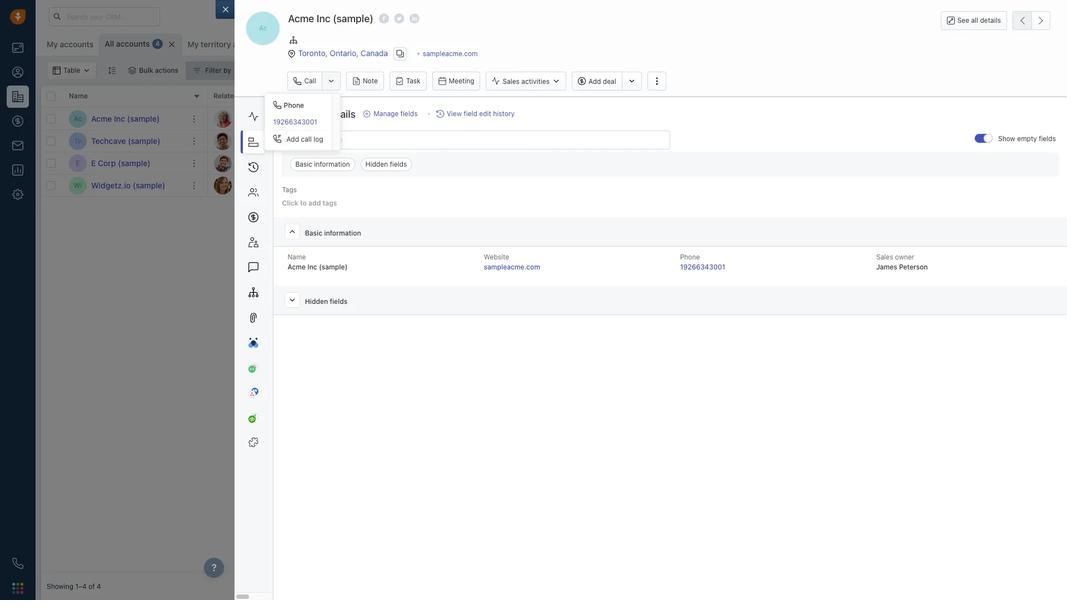 Task type: describe. For each thing, give the bounding box(es) containing it.
0 vertical spatial basic information
[[295, 160, 350, 168]]

of
[[88, 583, 95, 591]]

1 vertical spatial sampleacme.com link
[[297, 114, 352, 123]]

contacts
[[240, 92, 269, 100]]

press space to select this row. row containing $ 100
[[208, 108, 877, 130]]

tags click to add tags
[[282, 185, 337, 207]]

show empty fields
[[999, 135, 1056, 143]]

$ for $ 3,200
[[380, 136, 386, 146]]

filter by button
[[186, 61, 239, 80]]

my territory accounts
[[188, 39, 267, 49]]

0 vertical spatial add
[[662, 137, 674, 145]]

log
[[314, 135, 323, 143]]

ac button
[[246, 11, 280, 46]]

deals
[[400, 92, 417, 100]]

$ 3,200
[[380, 136, 412, 146]]

manage fields
[[374, 110, 418, 118]]

add for add deal
[[589, 77, 601, 85]]

ontario,
[[330, 48, 359, 58]]

press space to select this row. row containing $ 0
[[208, 152, 877, 175]]

fields down 3,200 at top
[[390, 160, 407, 168]]

facebook circled image
[[379, 13, 389, 25]]

next activity
[[547, 92, 588, 100]]

to inside tags click to add tags
[[300, 199, 307, 207]]

related
[[213, 92, 238, 100]]

owner for sales owner
[[483, 92, 503, 100]]

1 horizontal spatial add
[[329, 159, 340, 167]]

bulk actions
[[139, 66, 179, 75]]

1 horizontal spatial tags
[[323, 199, 337, 207]]

meeting
[[449, 77, 474, 85]]

0 horizontal spatial 19266343001 link
[[265, 114, 332, 130]]

grid containing $ 100
[[41, 85, 877, 574]]

acme inc (sample) link
[[91, 113, 160, 124]]

by
[[224, 66, 231, 75]]

see all details button
[[941, 11, 1007, 30]]

all
[[105, 39, 114, 48]]

$ for $ 0
[[380, 158, 386, 168]]

task
[[406, 77, 421, 85]]

deal
[[603, 77, 616, 85]]

row group containing $ 100
[[208, 108, 877, 197]]

manage
[[374, 110, 399, 118]]

2 horizontal spatial to
[[654, 137, 660, 145]]

edit
[[479, 110, 491, 118]]

see all details
[[958, 16, 1001, 24]]

canada
[[361, 48, 388, 58]]

all accounts link
[[105, 38, 150, 49]]

bulk actions button
[[121, 61, 186, 80]]

acme inc (sample) inside dialog
[[288, 13, 374, 24]]

sales owner james peterson
[[877, 253, 928, 271]]

show
[[999, 135, 1016, 143]]

add call log
[[287, 135, 323, 143]]

james inside sales owner james peterson
[[877, 263, 898, 271]]

widgetz.io link
[[297, 181, 329, 190]]

sampletechcave.com
[[297, 137, 363, 145]]

sampleacme.com for the topmost sampleacme.com link
[[423, 49, 478, 58]]

sales for sales activities
[[503, 77, 520, 85]]

$ for $ 100
[[380, 113, 386, 123]]

0
[[388, 158, 394, 168]]

container_wx8msf4aqz5i3rn1 image for filter by
[[193, 67, 201, 75]]

name row
[[41, 86, 208, 108]]

sales for sales owner
[[464, 92, 481, 100]]

inc inside the press space to select this row. row
[[114, 114, 125, 123]]

my accounts
[[47, 39, 94, 49]]

1–4
[[75, 583, 87, 591]]

⌘
[[330, 40, 336, 49]]

Search your CRM... text field
[[49, 7, 160, 26]]

sampletechcave.com link
[[297, 137, 363, 145]]

sales owner
[[464, 92, 503, 100]]

0 vertical spatial phone
[[714, 92, 734, 100]]

e for e
[[76, 159, 80, 167]]

website for website sampleacme.com
[[484, 253, 509, 261]]

0 vertical spatial tags
[[282, 185, 297, 194]]

accounts for all
[[116, 39, 150, 48]]

1 vertical spatial hidden fields
[[305, 297, 348, 306]]

all accounts 4
[[105, 39, 160, 48]]

0 vertical spatial hidden fields
[[366, 160, 407, 168]]

acme inside the press space to select this row. row
[[91, 114, 112, 123]]

1 horizontal spatial 19266343001 link
[[680, 263, 726, 271]]

0 vertical spatial 19266343001
[[273, 118, 317, 126]]

send email image
[[957, 12, 965, 21]]

details inside button
[[980, 16, 1001, 24]]

add for add call log
[[287, 135, 299, 143]]

note button
[[346, 72, 384, 91]]

s image
[[214, 132, 232, 150]]

0 vertical spatial information
[[314, 160, 350, 168]]

press space to select this row. row containing widgetz.io (sample)
[[41, 175, 208, 197]]

2 horizontal spatial sampleacme.com link
[[484, 263, 540, 271]]

view field edit history
[[447, 110, 515, 118]]

accounts for my
[[60, 39, 94, 49]]

showing 1–4 of 4
[[47, 583, 101, 591]]

view field edit history link
[[436, 109, 515, 119]]

acme inc (sample) inside the press space to select this row. row
[[91, 114, 160, 123]]

0 horizontal spatial 4
[[97, 583, 101, 591]]

techcave (sample) link
[[91, 135, 160, 146]]

call button
[[288, 72, 322, 91]]

showing
[[47, 583, 73, 591]]

tags
[[630, 92, 646, 100]]

2 horizontal spatial click
[[637, 137, 652, 145]]

name for name acme inc (sample)
[[288, 253, 306, 261]]

next
[[547, 92, 562, 100]]

name acme inc (sample)
[[288, 253, 348, 271]]

wi
[[74, 181, 82, 190]]

territory
[[201, 39, 231, 49]]

3,200
[[388, 136, 412, 146]]

0 vertical spatial + click to add
[[630, 137, 674, 145]]

press space to select this row. row containing acme inc (sample)
[[41, 108, 208, 130]]

techcave (sample)
[[91, 136, 160, 145]]

0 horizontal spatial details
[[325, 109, 356, 120]]

widgetz.io (sample)
[[91, 180, 165, 190]]

filter by
[[205, 66, 231, 75]]

fields down name acme inc (sample)
[[330, 297, 348, 306]]

1 vertical spatial hidden
[[305, 297, 328, 306]]

name for name
[[69, 92, 88, 100]]

1 vertical spatial 19266343001
[[680, 263, 726, 271]]

0 vertical spatial acme
[[288, 13, 314, 24]]

$ 100
[[380, 113, 403, 123]]

more...
[[295, 40, 318, 48]]

widgetz.io (sample) link
[[91, 180, 165, 191]]

row group containing acme inc (sample)
[[41, 108, 208, 197]]

0 vertical spatial inc
[[317, 13, 331, 24]]

3
[[289, 40, 294, 48]]

james inside the press space to select this row. row
[[477, 114, 497, 123]]

website sampleacme.com
[[484, 253, 540, 271]]

call link
[[288, 72, 322, 91]]

phone 19266343001
[[680, 253, 726, 271]]

4 inside all accounts 4
[[155, 40, 160, 48]]

toronto, ontario, canada link
[[298, 48, 388, 58]]

j image for the press space to select this row. row containing $ 0
[[214, 154, 232, 172]]

o
[[338, 40, 343, 49]]

toronto, ontario, canada
[[298, 48, 388, 58]]

toronto,
[[298, 48, 328, 58]]

note
[[363, 77, 378, 85]]

call
[[301, 135, 312, 143]]

history
[[493, 110, 515, 118]]

add inside tags click to add tags
[[309, 199, 321, 207]]

activities
[[522, 77, 550, 85]]

e corp (sample)
[[91, 158, 150, 168]]



Task type: vqa. For each thing, say whether or not it's contained in the screenshot.
Manage
yes



Task type: locate. For each thing, give the bounding box(es) containing it.
0 horizontal spatial acme inc (sample)
[[91, 114, 160, 123]]

2 vertical spatial inc
[[308, 263, 317, 271]]

0 vertical spatial peterson
[[499, 114, 527, 123]]

0 horizontal spatial + click to add
[[297, 159, 340, 167]]

1 vertical spatial acme
[[91, 114, 112, 123]]

1 vertical spatial container_wx8msf4aqz5i3rn1 image
[[466, 115, 474, 123]]

acme
[[288, 13, 314, 24], [91, 114, 112, 123], [288, 263, 306, 271]]

details
[[980, 16, 1001, 24], [325, 109, 356, 120]]

hidden fields
[[366, 160, 407, 168], [305, 297, 348, 306]]

0 horizontal spatial hidden fields
[[305, 297, 348, 306]]

0 horizontal spatial +
[[297, 159, 301, 167]]

e down te
[[76, 159, 80, 167]]

+ down tags
[[630, 137, 635, 145]]

information
[[314, 160, 350, 168], [324, 229, 361, 237]]

add inside button
[[589, 77, 601, 85]]

widgetz.io
[[91, 180, 131, 190]]

hidden
[[366, 160, 388, 168], [305, 297, 328, 306]]

3 more...
[[289, 40, 318, 48]]

click up widgetz.io "link"
[[303, 159, 318, 167]]

1 horizontal spatial to
[[320, 159, 327, 167]]

0 vertical spatial sampleacme.com
[[423, 49, 478, 58]]

e
[[91, 158, 96, 168], [76, 159, 80, 167]]

0 horizontal spatial name
[[69, 92, 88, 100]]

click
[[637, 137, 652, 145], [303, 159, 318, 167], [282, 199, 298, 207]]

⌘ o
[[330, 40, 343, 49]]

activity
[[564, 92, 588, 100]]

0 horizontal spatial phone
[[284, 101, 304, 109]]

add deal button
[[572, 72, 622, 91]]

sampleacme.com link
[[423, 49, 478, 58], [297, 114, 352, 123], [484, 263, 540, 271]]

(sample) inside "link"
[[128, 136, 160, 145]]

j image for the press space to select this row. row containing widgetz.io
[[214, 177, 232, 194]]

3 more... button
[[274, 37, 324, 52]]

widgetz.io
[[297, 181, 329, 190]]

1 horizontal spatial sampleacme.com
[[423, 49, 478, 58]]

2 horizontal spatial accounts
[[233, 39, 267, 49]]

basic information up name acme inc (sample)
[[305, 229, 361, 237]]

$ left 0
[[380, 158, 386, 168]]

click inside tags click to add tags
[[282, 199, 298, 207]]

1 horizontal spatial acme inc (sample)
[[288, 13, 374, 24]]

grid
[[41, 85, 877, 574]]

1 vertical spatial phone
[[284, 101, 304, 109]]

1 vertical spatial +
[[297, 159, 301, 167]]

hidden fields down name acme inc (sample)
[[305, 297, 348, 306]]

0 horizontal spatial james
[[477, 114, 497, 123]]

all
[[972, 16, 979, 24]]

information down sampletechcave.com link
[[314, 160, 350, 168]]

owner for sales owner james peterson
[[895, 253, 915, 261]]

0 vertical spatial 4
[[155, 40, 160, 48]]

0 vertical spatial name
[[69, 92, 88, 100]]

sampleacme.com
[[423, 49, 478, 58], [297, 114, 352, 123], [484, 263, 540, 271]]

1 $ from the top
[[380, 113, 386, 123]]

1 horizontal spatial sampleacme.com link
[[423, 49, 478, 58]]

press space to select this row. row containing e corp (sample)
[[41, 152, 208, 175]]

website inside website sampleacme.com
[[484, 253, 509, 261]]

1 horizontal spatial peterson
[[899, 263, 928, 271]]

add
[[589, 77, 601, 85], [287, 135, 299, 143]]

information up name acme inc (sample)
[[324, 229, 361, 237]]

phone inside phone 19266343001
[[680, 253, 700, 261]]

ac up my territory accounts
[[259, 24, 267, 32]]

tags down add call log at the left of the page
[[282, 185, 297, 194]]

1 row group from the left
[[41, 108, 208, 197]]

to
[[654, 137, 660, 145], [320, 159, 327, 167], [300, 199, 307, 207]]

acme inc (sample)
[[288, 13, 374, 24], [91, 114, 160, 123]]

press space to select this row. row containing techcave (sample)
[[41, 130, 208, 152]]

0 vertical spatial container_wx8msf4aqz5i3rn1 image
[[193, 67, 201, 75]]

james peterson
[[477, 114, 527, 123]]

account
[[285, 109, 323, 120]]

$ 0
[[380, 158, 394, 168]]

add
[[662, 137, 674, 145], [329, 159, 340, 167], [309, 199, 321, 207]]

hidden fields down $ 3,200
[[366, 160, 407, 168]]

1 vertical spatial details
[[325, 109, 356, 120]]

1 vertical spatial add
[[287, 135, 299, 143]]

phone image
[[12, 558, 23, 569]]

row group
[[41, 108, 208, 197], [208, 108, 877, 197]]

1 my from the left
[[47, 39, 58, 49]]

0 horizontal spatial ac
[[74, 114, 82, 123]]

0 vertical spatial website
[[297, 92, 323, 100]]

add left deal at the right top of the page
[[589, 77, 601, 85]]

+ click to add up widgetz.io "link"
[[297, 159, 340, 167]]

task button
[[390, 72, 427, 91]]

fields inside manage fields link
[[401, 110, 418, 118]]

0 vertical spatial j image
[[214, 154, 232, 172]]

accounts left the all
[[60, 39, 94, 49]]

name
[[69, 92, 88, 100], [288, 253, 306, 261]]

0 vertical spatial owner
[[483, 92, 503, 100]]

my
[[47, 39, 58, 49], [188, 39, 199, 49]]

1 vertical spatial website
[[484, 253, 509, 261]]

ac up te
[[74, 114, 82, 123]]

hidden down name acme inc (sample)
[[305, 297, 328, 306]]

my territory accounts button
[[182, 33, 271, 56], [188, 39, 267, 49]]

1 vertical spatial information
[[324, 229, 361, 237]]

l image
[[214, 110, 232, 128]]

details right all
[[980, 16, 1001, 24]]

2 vertical spatial phone
[[680, 253, 700, 261]]

j image
[[214, 154, 232, 172], [214, 177, 232, 194]]

e left corp
[[91, 158, 96, 168]]

1 vertical spatial sales
[[464, 92, 481, 100]]

4 up bulk actions
[[155, 40, 160, 48]]

acme inc (sample) up ⌘
[[288, 13, 374, 24]]

2 vertical spatial acme
[[288, 263, 306, 271]]

tags
[[282, 185, 297, 194], [323, 199, 337, 207]]

add deal
[[589, 77, 616, 85]]

0 horizontal spatial peterson
[[499, 114, 527, 123]]

1 horizontal spatial +
[[630, 137, 635, 145]]

Search fields text field
[[285, 130, 671, 149]]

freshworks switcher image
[[12, 583, 23, 594]]

1 vertical spatial add
[[329, 159, 340, 167]]

+ click to add
[[630, 137, 674, 145], [297, 159, 340, 167]]

related contacts
[[213, 92, 269, 100]]

19266343001
[[273, 118, 317, 126], [680, 263, 726, 271]]

call
[[304, 77, 316, 85]]

see
[[958, 16, 970, 24]]

ac inside button
[[259, 24, 267, 32]]

0 vertical spatial 19266343001 link
[[265, 114, 332, 130]]

accounts
[[116, 39, 150, 48], [60, 39, 94, 49], [233, 39, 267, 49]]

sales activities
[[503, 77, 550, 85]]

container_wx8msf4aqz5i3rn1 image left edit
[[466, 115, 474, 123]]

1 horizontal spatial accounts
[[116, 39, 150, 48]]

press space to select this row. row containing $ 3,200
[[208, 130, 877, 152]]

filter
[[205, 66, 222, 75]]

1 vertical spatial 4
[[97, 583, 101, 591]]

19266343001 link
[[265, 114, 332, 130], [680, 263, 726, 271]]

1 vertical spatial tags
[[323, 199, 337, 207]]

container_wx8msf4aqz5i3rn1 image
[[129, 67, 136, 75]]

4 right of
[[97, 583, 101, 591]]

2 vertical spatial to
[[300, 199, 307, 207]]

1 horizontal spatial click
[[303, 159, 318, 167]]

fields down deals
[[401, 110, 418, 118]]

peterson
[[499, 114, 527, 123], [899, 263, 928, 271]]

0 vertical spatial ac
[[259, 24, 267, 32]]

0 horizontal spatial container_wx8msf4aqz5i3rn1 image
[[193, 67, 201, 75]]

2 horizontal spatial phone
[[714, 92, 734, 100]]

my for my accounts
[[47, 39, 58, 49]]

empty
[[1018, 135, 1037, 143]]

1 vertical spatial acme inc (sample)
[[91, 114, 160, 123]]

corp
[[98, 158, 116, 168]]

details up sampletechcave.com link
[[325, 109, 356, 120]]

1 horizontal spatial add
[[589, 77, 601, 85]]

field
[[464, 110, 478, 118]]

sampleacme.com inside the press space to select this row. row
[[297, 114, 352, 123]]

1 horizontal spatial name
[[288, 253, 306, 261]]

1 vertical spatial basic information
[[305, 229, 361, 237]]

2 vertical spatial sampleacme.com link
[[484, 263, 540, 271]]

0 vertical spatial sampleacme.com link
[[423, 49, 478, 58]]

0 horizontal spatial hidden
[[305, 297, 328, 306]]

$ left the 100
[[380, 113, 386, 123]]

my for my territory accounts
[[188, 39, 199, 49]]

bulk
[[139, 66, 153, 75]]

1 vertical spatial peterson
[[899, 263, 928, 271]]

accounts right the all
[[116, 39, 150, 48]]

2 my from the left
[[188, 39, 199, 49]]

e corp (sample) link
[[91, 158, 150, 169]]

1 vertical spatial click
[[303, 159, 318, 167]]

sales inside sales owner james peterson
[[877, 253, 894, 261]]

basic up name acme inc (sample)
[[305, 229, 322, 237]]

1 horizontal spatial e
[[91, 158, 96, 168]]

0 horizontal spatial to
[[300, 199, 307, 207]]

container_wx8msf4aqz5i3rn1 image
[[193, 67, 201, 75], [466, 115, 474, 123]]

peterson inside the press space to select this row. row
[[499, 114, 527, 123]]

owner inside sales owner james peterson
[[895, 253, 915, 261]]

3 $ from the top
[[380, 158, 386, 168]]

dialog containing acme inc (sample)
[[216, 0, 1067, 600]]

container_wx8msf4aqz5i3rn1 image for james peterson
[[466, 115, 474, 123]]

1 horizontal spatial 4
[[155, 40, 160, 48]]

cell
[[542, 108, 625, 130], [625, 108, 708, 130], [708, 108, 792, 130], [792, 108, 877, 130], [792, 130, 877, 152], [458, 152, 542, 174], [542, 152, 625, 174], [625, 152, 708, 174], [708, 152, 792, 174], [792, 152, 877, 174], [792, 175, 877, 196]]

0 horizontal spatial owner
[[483, 92, 503, 100]]

0 vertical spatial hidden
[[366, 160, 388, 168]]

(sample) inside name acme inc (sample)
[[319, 263, 348, 271]]

container_wx8msf4aqz5i3rn1 image left filter
[[193, 67, 201, 75]]

100
[[388, 113, 403, 123]]

sales activities button
[[486, 72, 572, 91], [486, 72, 567, 91]]

hidden down $ 3,200
[[366, 160, 388, 168]]

manage fields link
[[363, 109, 418, 119]]

1 horizontal spatial hidden fields
[[366, 160, 407, 168]]

te
[[74, 137, 82, 145]]

ac inside row
[[74, 114, 82, 123]]

1 horizontal spatial website
[[484, 253, 509, 261]]

add left "call"
[[287, 135, 299, 143]]

accounts right territory
[[233, 39, 267, 49]]

owner
[[483, 92, 503, 100], [895, 253, 915, 261]]

actions
[[155, 66, 179, 75]]

open
[[380, 92, 398, 100]]

1 vertical spatial sampleacme.com
[[297, 114, 352, 123]]

techcave
[[91, 136, 126, 145]]

1 vertical spatial owner
[[895, 253, 915, 261]]

meeting button
[[432, 72, 481, 91]]

1 vertical spatial inc
[[114, 114, 125, 123]]

0 horizontal spatial click
[[282, 199, 298, 207]]

open deals amount
[[380, 92, 444, 100]]

name inside row
[[69, 92, 88, 100]]

basic
[[295, 160, 312, 168], [305, 229, 322, 237]]

website
[[297, 92, 323, 100], [484, 253, 509, 261]]

press space to select this row. row containing widgetz.io
[[208, 175, 877, 197]]

0 vertical spatial to
[[654, 137, 660, 145]]

0 horizontal spatial add
[[287, 135, 299, 143]]

basic up widgetz.io "link"
[[295, 160, 312, 168]]

amount
[[419, 92, 444, 100]]

0 horizontal spatial tags
[[282, 185, 297, 194]]

basic information
[[295, 160, 350, 168], [305, 229, 361, 237]]

2 j image from the top
[[214, 177, 232, 194]]

sales
[[503, 77, 520, 85], [464, 92, 481, 100], [877, 253, 894, 261]]

1 vertical spatial to
[[320, 159, 327, 167]]

click down widgetz.io "link"
[[282, 199, 298, 207]]

1 horizontal spatial + click to add
[[630, 137, 674, 145]]

1 horizontal spatial ac
[[259, 24, 267, 32]]

1 horizontal spatial owner
[[895, 253, 915, 261]]

1 horizontal spatial sales
[[503, 77, 520, 85]]

account details
[[285, 109, 356, 120]]

tags down widgetz.io "link"
[[323, 199, 337, 207]]

$ left 3,200 at top
[[380, 136, 386, 146]]

dialog
[[216, 0, 1067, 600]]

twitter circled image
[[394, 13, 404, 25]]

0 vertical spatial click
[[637, 137, 652, 145]]

0 horizontal spatial 19266343001
[[273, 118, 317, 126]]

2 row group from the left
[[208, 108, 877, 197]]

inc inside name acme inc (sample)
[[308, 263, 317, 271]]

peterson inside sales owner james peterson
[[899, 263, 928, 271]]

4
[[155, 40, 160, 48], [97, 583, 101, 591]]

1 vertical spatial basic
[[305, 229, 322, 237]]

1 j image from the top
[[214, 154, 232, 172]]

2 $ from the top
[[380, 136, 386, 146]]

website for website
[[297, 92, 323, 100]]

sampleacme.com for the middle sampleacme.com link
[[297, 114, 352, 123]]

+ click to add down tags
[[630, 137, 674, 145]]

click down tags
[[637, 137, 652, 145]]

acme inc (sample) down name row
[[91, 114, 160, 123]]

e for e corp (sample)
[[91, 158, 96, 168]]

2 vertical spatial add
[[309, 199, 321, 207]]

+
[[630, 137, 635, 145], [297, 159, 301, 167]]

my accounts button
[[41, 33, 99, 56], [47, 39, 94, 49]]

phone element
[[7, 553, 29, 575]]

press space to select this row. row
[[41, 108, 208, 130], [208, 108, 877, 130], [41, 130, 208, 152], [208, 130, 877, 152], [41, 152, 208, 175], [208, 152, 877, 175], [41, 175, 208, 197], [208, 175, 877, 197]]

container_wx8msf4aqz5i3rn1 image inside filter by button
[[193, 67, 201, 75]]

acme inside name acme inc (sample)
[[288, 263, 306, 271]]

0 vertical spatial add
[[589, 77, 601, 85]]

james
[[477, 114, 497, 123], [877, 263, 898, 271]]

basic information up widgetz.io "link"
[[295, 160, 350, 168]]

2 vertical spatial sampleacme.com
[[484, 263, 540, 271]]

0 vertical spatial basic
[[295, 160, 312, 168]]

name inside name acme inc (sample)
[[288, 253, 306, 261]]

0 vertical spatial details
[[980, 16, 1001, 24]]

1 vertical spatial $
[[380, 136, 386, 146]]

fields right 'empty'
[[1039, 135, 1056, 143]]

ac
[[259, 24, 267, 32], [74, 114, 82, 123]]

0 horizontal spatial add
[[309, 199, 321, 207]]

linkedin circled image
[[410, 13, 420, 25]]

2 horizontal spatial sampleacme.com
[[484, 263, 540, 271]]

0 vertical spatial +
[[630, 137, 635, 145]]

+ down add call log at the left of the page
[[297, 159, 301, 167]]



